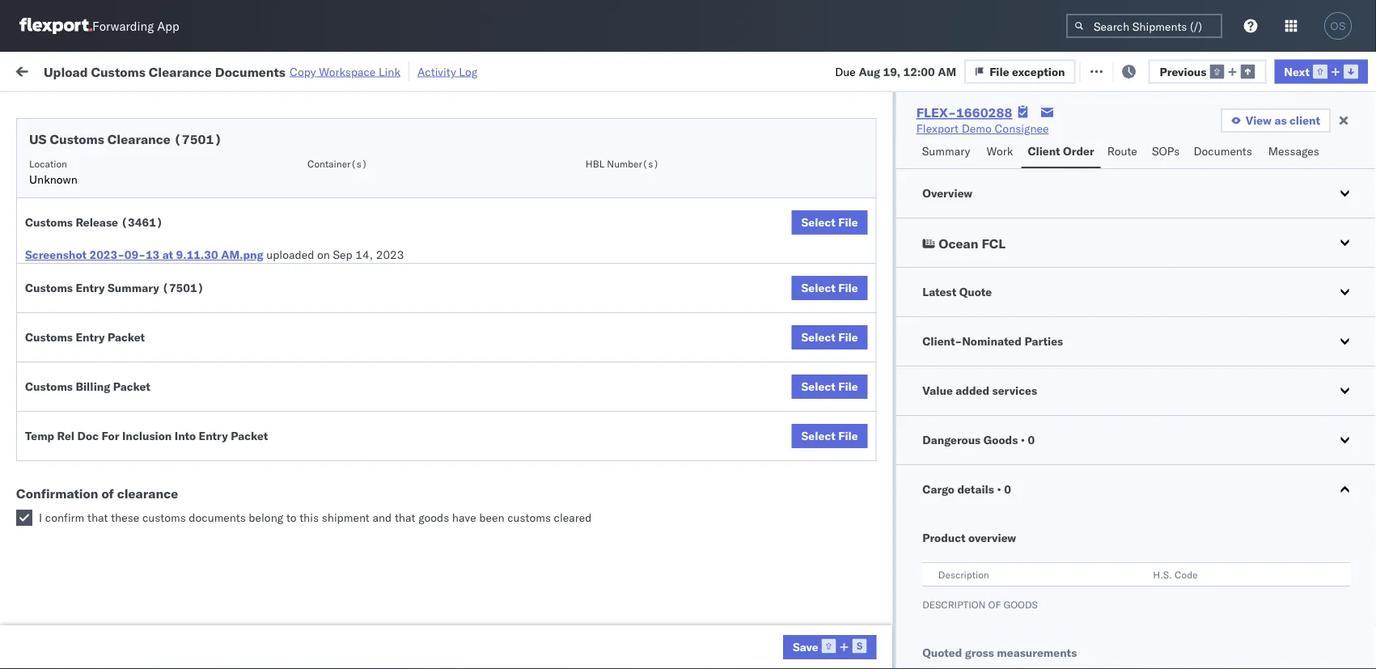 Task type: locate. For each thing, give the bounding box(es) containing it.
delivery inside button
[[82, 482, 123, 496]]

services
[[992, 384, 1037, 398]]

action
[[1321, 63, 1357, 77]]

dec left 13,
[[343, 411, 364, 426]]

lhuu7894563,
[[997, 375, 1080, 390], [997, 411, 1080, 425], [997, 447, 1080, 461], [997, 482, 1080, 496]]

1 vertical spatial goods
[[1003, 598, 1038, 611]]

entry down 2023-
[[76, 281, 105, 295]]

0 vertical spatial 2130387
[[928, 554, 977, 568]]

24,
[[364, 625, 381, 639]]

pst, left 24,
[[315, 625, 340, 639]]

1 vertical spatial upload customs clearance documents link
[[37, 651, 230, 669]]

4 schedule pickup from los angeles, ca link from the top
[[37, 366, 230, 399]]

risk
[[334, 63, 353, 77]]

pst, for 24,
[[315, 625, 340, 639]]

pdt, for schedule pickup from los angeles, ca link related to sixth schedule pickup from los angeles, ca button from the bottom
[[315, 198, 341, 212]]

1 vertical spatial description
[[922, 598, 986, 611]]

exception up consignee
[[1012, 64, 1065, 78]]

on right 205
[[396, 63, 408, 77]]

lagerfeld down flex-1893174
[[868, 554, 916, 568]]

gvcu5265864 down msdu7304509
[[997, 553, 1077, 568]]

previous button
[[1149, 59, 1267, 84]]

0 vertical spatial description
[[938, 568, 989, 581]]

1 horizontal spatial at
[[321, 63, 331, 77]]

unknown
[[29, 172, 78, 187]]

2130387 up 1662119
[[928, 590, 977, 604]]

11:59 for fifth schedule pickup from los angeles, ca button from the bottom of the page
[[261, 233, 292, 248]]

description up description of goods
[[938, 568, 989, 581]]

file
[[1101, 63, 1121, 77], [990, 64, 1010, 78], [839, 215, 858, 229], [839, 281, 858, 295], [839, 330, 858, 344], [839, 380, 858, 394], [839, 429, 858, 443]]

jan left 24,
[[343, 625, 361, 639]]

flex-2130387 up flex-1662119 at the right bottom of page
[[893, 590, 977, 604]]

customs down clearance
[[142, 511, 186, 525]]

documents
[[215, 63, 286, 80], [1194, 144, 1252, 158], [37, 348, 96, 362], [37, 668, 96, 669]]

1 upload customs clearance documents link from the top
[[37, 331, 230, 363]]

2 pdt, from the top
[[315, 198, 341, 212]]

2 ca from the top
[[37, 241, 53, 255]]

confirm pickup from los angeles, ca
[[37, 438, 212, 469]]

flex-1846748 up the value
[[893, 340, 977, 354]]

1846748 down overview
[[928, 233, 977, 248]]

4 select file button from the top
[[792, 375, 868, 399]]

resize handle column header
[[231, 125, 251, 669], [411, 125, 430, 669], [468, 125, 487, 669], [573, 125, 592, 669], [678, 125, 698, 669], [840, 125, 859, 669], [969, 125, 989, 669], [1075, 125, 1094, 669], [1277, 125, 1296, 669], [1347, 125, 1367, 669]]

0 vertical spatial schedule delivery appointment link
[[37, 161, 199, 177]]

1 vertical spatial gvcu5265864
[[997, 589, 1077, 603]]

gvcu5265864 up measurements on the right bottom
[[997, 589, 1077, 603]]

schedule delivery appointment link down 2023-
[[37, 267, 199, 284]]

1 lagerfeld from the top
[[868, 554, 916, 568]]

1 select file button from the top
[[792, 210, 868, 235]]

(7501)
[[174, 131, 222, 147], [162, 281, 204, 295]]

flex-1889466 up dangerous at the bottom right of page
[[893, 411, 977, 426]]

3 schedule from the top
[[37, 225, 85, 239]]

2 select from the top
[[802, 281, 836, 295]]

1 vertical spatial karl
[[844, 590, 865, 604]]

bosch ocean test
[[600, 162, 693, 176], [600, 198, 693, 212], [706, 198, 798, 212], [706, 233, 798, 248], [706, 269, 798, 283], [600, 305, 693, 319], [706, 305, 798, 319], [600, 340, 693, 354], [706, 340, 798, 354], [706, 376, 798, 390], [600, 411, 693, 426], [706, 411, 798, 426], [600, 447, 693, 461], [706, 447, 798, 461]]

5 select from the top
[[802, 429, 836, 443]]

0 vertical spatial schedule delivery appointment button
[[37, 161, 199, 178]]

nov for 3rd schedule pickup from los angeles, ca button from the top of the page
[[344, 305, 365, 319]]

0 vertical spatial integration test account - karl lagerfeld
[[706, 554, 916, 568]]

schedule delivery appointment link up for
[[37, 410, 199, 426]]

schedule delivery appointment up for
[[37, 411, 199, 425]]

entry up customs billing packet
[[76, 330, 105, 344]]

1 vertical spatial lagerfeld
[[868, 590, 916, 604]]

schedule for third schedule pickup from los angeles, ca button from the bottom of the page
[[37, 367, 85, 381]]

0 vertical spatial packet
[[108, 330, 145, 344]]

4 uetu5238478 from the top
[[1083, 482, 1162, 496]]

1846748 up latest quote
[[928, 269, 977, 283]]

entry
[[76, 281, 105, 295], [76, 330, 105, 344], [199, 429, 228, 443]]

2 vertical spatial 2023
[[384, 625, 412, 639]]

3 lhuu7894563, from the top
[[997, 447, 1080, 461]]

latest quote
[[922, 285, 992, 299]]

0 vertical spatial (7501)
[[174, 131, 222, 147]]

nov for upload customs clearance documents button on the left of page
[[343, 340, 364, 354]]

pst, left 8,
[[315, 340, 340, 354]]

that right and
[[395, 511, 416, 525]]

ocean inside button
[[938, 235, 978, 252]]

4, for schedule pickup from los angeles, ca link corresponding to 3rd schedule pickup from los angeles, ca button from the top of the page
[[368, 305, 378, 319]]

appointment down us customs clearance (7501)
[[133, 161, 199, 176]]

am.png
[[221, 248, 263, 262]]

1846748 up the value
[[928, 340, 977, 354]]

1889466 up cargo details • 0
[[928, 447, 977, 461]]

1 flex-1889466 from the top
[[893, 376, 977, 390]]

pst, right to
[[315, 518, 340, 532]]

flex-2130387 down the product
[[893, 554, 977, 568]]

messages
[[1269, 144, 1320, 158]]

1 vertical spatial schedule delivery appointment link
[[37, 267, 199, 284]]

been
[[479, 511, 505, 525]]

2 appointment from the top
[[133, 268, 199, 282]]

pst, for 23,
[[308, 447, 333, 461]]

flex-1846748 down overview
[[893, 233, 977, 248]]

schedule delivery appointment button
[[37, 161, 199, 178], [37, 267, 199, 285], [37, 410, 199, 428]]

packet for customs billing packet
[[113, 380, 150, 394]]

4, right container(s)
[[368, 162, 378, 176]]

of up quoted gross measurements
[[988, 598, 1001, 611]]

file exception button
[[1076, 58, 1187, 82], [1076, 58, 1187, 82], [965, 59, 1076, 84], [965, 59, 1076, 84]]

2023 right 14, at the left top of page
[[376, 248, 404, 262]]

8 11:59 from the top
[[261, 625, 292, 639]]

2 schedule from the top
[[37, 189, 85, 203]]

4, down 14, at the left top of page
[[368, 269, 378, 283]]

client-nominated parties button
[[896, 317, 1376, 366]]

activity
[[418, 64, 456, 78]]

schedule pickup from los angeles, ca link for fifth schedule pickup from los angeles, ca button from the bottom of the page
[[37, 224, 230, 256]]

5 schedule pickup from los angeles, ca link from the top
[[37, 509, 230, 541]]

entry right into
[[199, 429, 228, 443]]

1 vertical spatial of
[[988, 598, 1001, 611]]

0 vertical spatial 2023
[[376, 248, 404, 262]]

confirm inside confirm pickup from los angeles, ca
[[37, 438, 79, 452]]

from inside confirm pickup from los angeles, ca
[[119, 438, 143, 452]]

2 resize handle column header from the left
[[411, 125, 430, 669]]

1 vertical spatial 2023
[[384, 518, 412, 532]]

1 vertical spatial (7501)
[[162, 281, 204, 295]]

2 vertical spatial schedule delivery appointment link
[[37, 410, 199, 426]]

1889466 up 1893174
[[928, 483, 977, 497]]

mbl/mawb
[[1102, 132, 1158, 144]]

1 vertical spatial upload
[[37, 331, 74, 346]]

1 vertical spatial 2130387
[[928, 590, 977, 604]]

pdt, for schedule pickup from los angeles, ca link corresponding to 3rd schedule pickup from los angeles, ca button from the top of the page
[[315, 305, 341, 319]]

0 vertical spatial karl
[[844, 554, 865, 568]]

pst, down 11:59 pm pst, dec 13, 2022
[[308, 447, 333, 461]]

0 vertical spatial on
[[396, 63, 408, 77]]

12:00
[[904, 64, 935, 78]]

select file button for customs release (3461)
[[792, 210, 868, 235]]

1 vertical spatial upload customs clearance documents
[[37, 652, 177, 669]]

goods left have
[[418, 511, 449, 525]]

4, right sep
[[368, 233, 378, 248]]

1 integration test account - karl lagerfeld from the top
[[706, 554, 916, 568]]

flex-1846748 down summary button
[[893, 198, 977, 212]]

5 hlxu6269489, from the top
[[1083, 340, 1166, 354]]

2 upload customs clearance documents from the top
[[37, 652, 177, 669]]

have
[[452, 511, 476, 525]]

3 appointment from the top
[[133, 411, 199, 425]]

4, up 8,
[[368, 305, 378, 319]]

0 horizontal spatial 0
[[1004, 482, 1011, 496]]

1 ceau7522281, from the top
[[997, 162, 1080, 176]]

packet
[[108, 330, 145, 344], [113, 380, 150, 394], [231, 429, 268, 443]]

summary down 09-
[[108, 281, 159, 295]]

file for customs entry summary (7501)
[[839, 281, 858, 295]]

0 horizontal spatial of
[[102, 486, 114, 502]]

2 karl from the top
[[844, 590, 865, 604]]

packet down customs entry summary (7501)
[[108, 330, 145, 344]]

summary
[[922, 144, 970, 158], [108, 281, 159, 295]]

ca
[[37, 205, 53, 219], [37, 241, 53, 255], [37, 312, 53, 326], [37, 383, 53, 397], [37, 454, 53, 469], [37, 526, 53, 540], [37, 632, 53, 647]]

3 lhuu7894563, uetu5238478 from the top
[[997, 447, 1162, 461]]

activity log
[[418, 64, 478, 78]]

11:59 pm pst, jan 12, 2023
[[261, 518, 412, 532]]

3 hlxu6269489, from the top
[[1083, 269, 1166, 283]]

flex-
[[917, 104, 956, 121], [893, 162, 928, 176], [893, 198, 928, 212], [893, 233, 928, 248], [893, 269, 928, 283], [893, 305, 928, 319], [893, 340, 928, 354], [893, 376, 928, 390], [893, 411, 928, 426], [893, 447, 928, 461], [893, 483, 928, 497], [893, 518, 928, 532], [893, 554, 928, 568], [893, 590, 928, 604], [893, 625, 928, 639]]

abcdefg78456546 for 4:00 pm pst, dec 23, 2022
[[1102, 447, 1211, 461]]

4 hlxu6269489, from the top
[[1083, 304, 1166, 318]]

4 4, from the top
[[368, 269, 378, 283]]

1 horizontal spatial that
[[395, 511, 416, 525]]

1 vertical spatial •
[[997, 482, 1001, 496]]

maeu9408431 up h.s.
[[1102, 554, 1184, 568]]

schedule for 6th schedule pickup from los angeles, ca button
[[37, 616, 85, 630]]

7 schedule from the top
[[37, 411, 85, 425]]

2 ceau7522281, hlxu6269489, hlxu8034992 from the top
[[997, 233, 1248, 247]]

fcl inside button
[[981, 235, 1005, 252]]

0 horizontal spatial •
[[997, 482, 1001, 496]]

appointment down 13
[[133, 268, 199, 282]]

1 horizontal spatial vandelay
[[706, 625, 752, 639]]

workitem
[[18, 132, 60, 144]]

abcdefg78456546 down client-nominated parties "button" on the right of the page
[[1102, 411, 1211, 426]]

2 jan from the top
[[343, 625, 361, 639]]

summary down flexport
[[922, 144, 970, 158]]

of for clearance
[[102, 486, 114, 502]]

flex-1846748 down latest
[[893, 305, 977, 319]]

0 vertical spatial 0
[[1028, 433, 1035, 447]]

1 horizontal spatial customs
[[508, 511, 551, 525]]

2 schedule pickup from los angeles, ca link from the top
[[37, 224, 230, 256]]

select file
[[802, 215, 858, 229], [802, 281, 858, 295], [802, 330, 858, 344], [802, 380, 858, 394], [802, 429, 858, 443]]

1 schedule delivery appointment link from the top
[[37, 161, 199, 177]]

that down confirmation of clearance at the bottom left
[[87, 511, 108, 525]]

0 vertical spatial entry
[[76, 281, 105, 295]]

code
[[1174, 568, 1198, 581]]

1 vertical spatial schedule delivery appointment
[[37, 268, 199, 282]]

4 hlxu8034992 from the top
[[1169, 304, 1248, 318]]

jan
[[343, 518, 361, 532], [343, 625, 361, 639]]

packet right billing
[[113, 380, 150, 394]]

nov for fifth schedule pickup from los angeles, ca button from the bottom of the page
[[344, 233, 365, 248]]

work down container
[[987, 144, 1013, 158]]

pst, for 8,
[[315, 340, 340, 354]]

1 vertical spatial summary
[[108, 281, 159, 295]]

dangerous goods • 0
[[922, 433, 1035, 447]]

1 vertical spatial -
[[834, 590, 841, 604]]

at left risk
[[321, 63, 331, 77]]

6 schedule pickup from los angeles, ca link from the top
[[37, 615, 230, 648]]

numbers for mbl/mawb numbers
[[1161, 132, 1201, 144]]

lagerfeld
[[868, 554, 916, 568], [868, 590, 916, 604]]

0 vertical spatial jan
[[343, 518, 361, 532]]

1 1889466 from the top
[[928, 376, 977, 390]]

confirmation of clearance
[[16, 486, 178, 502]]

customs right been
[[508, 511, 551, 525]]

1 vertical spatial schedule delivery appointment button
[[37, 267, 199, 285]]

0 horizontal spatial that
[[87, 511, 108, 525]]

2130387 down the product
[[928, 554, 977, 568]]

os button
[[1320, 7, 1357, 45]]

5 11:59 from the top
[[261, 305, 292, 319]]

dec for 13,
[[343, 411, 364, 426]]

3 4, from the top
[[368, 233, 378, 248]]

1846748 down summary button
[[928, 198, 977, 212]]

1889466 up dangerous at the bottom right of page
[[928, 411, 977, 426]]

3 schedule delivery appointment link from the top
[[37, 410, 199, 426]]

select for customs entry packet
[[802, 330, 836, 344]]

2 11:59 from the top
[[261, 198, 292, 212]]

1 vertical spatial integration
[[706, 590, 761, 604]]

temp rel doc for inclusion into entry packet
[[25, 429, 268, 443]]

ocean
[[635, 162, 669, 176], [495, 198, 528, 212], [635, 198, 669, 212], [741, 198, 774, 212], [741, 233, 774, 248], [938, 235, 978, 252], [741, 269, 774, 283], [495, 305, 528, 319], [635, 305, 669, 319], [741, 305, 774, 319], [495, 340, 528, 354], [635, 340, 669, 354], [741, 340, 774, 354], [741, 376, 774, 390], [495, 411, 528, 426], [635, 411, 669, 426], [741, 411, 774, 426], [495, 447, 528, 461], [635, 447, 669, 461], [741, 447, 774, 461], [495, 518, 528, 532], [495, 625, 528, 639]]

upload customs clearance documents button
[[37, 331, 230, 365]]

confirm delivery link
[[37, 481, 123, 497]]

confirm up confirmation
[[37, 438, 79, 452]]

6 resize handle column header from the left
[[840, 125, 859, 669]]

summary inside button
[[922, 144, 970, 158]]

file exception down search shipments (/) text box
[[1101, 63, 1176, 77]]

schedule pickup from los angeles, ca link for 3rd schedule pickup from los angeles, ca button from the top of the page
[[37, 295, 230, 327]]

file for customs entry packet
[[839, 330, 858, 344]]

1 abcdefg78456546 from the top
[[1102, 411, 1211, 426]]

• right the goods
[[1021, 433, 1025, 447]]

schedule for 3rd the schedule delivery appointment button from the top
[[37, 411, 85, 425]]

6 flex-1846748 from the top
[[893, 340, 977, 354]]

schedule delivery appointment button up for
[[37, 410, 199, 428]]

test123456
[[1102, 162, 1170, 176], [1102, 198, 1170, 212], [1102, 269, 1170, 283], [1102, 305, 1170, 319]]

8 schedule from the top
[[37, 509, 85, 524]]

1 flex-1846748 from the top
[[893, 162, 977, 176]]

jan left 12,
[[343, 518, 361, 532]]

0 horizontal spatial at
[[162, 248, 173, 262]]

0 vertical spatial flex-2130387
[[893, 554, 977, 568]]

entry for summary
[[76, 281, 105, 295]]

3 pdt, from the top
[[315, 233, 341, 248]]

2 uetu5238478 from the top
[[1083, 411, 1162, 425]]

description of goods
[[922, 598, 1038, 611]]

1 schedule from the top
[[37, 161, 85, 176]]

0 vertical spatial summary
[[922, 144, 970, 158]]

0 horizontal spatial vandelay
[[600, 625, 647, 639]]

11:59 for 3rd schedule pickup from los angeles, ca button from the top of the page
[[261, 305, 292, 319]]

1 horizontal spatial numbers
[[1161, 132, 1201, 144]]

0 vertical spatial of
[[102, 486, 114, 502]]

work right import
[[176, 63, 204, 77]]

schedule delivery appointment for 3rd the schedule delivery appointment button from the top
[[37, 411, 199, 425]]

2 vertical spatial schedule delivery appointment
[[37, 411, 199, 425]]

by:
[[59, 99, 74, 113]]

maeu9408431 down h.s.
[[1102, 590, 1184, 604]]

0 horizontal spatial on
[[317, 248, 330, 262]]

0 vertical spatial work
[[176, 63, 204, 77]]

select file button for temp rel doc for inclusion into entry packet
[[792, 424, 868, 448]]

0 vertical spatial upload customs clearance documents
[[37, 331, 177, 362]]

vandelay for vandelay
[[600, 625, 647, 639]]

2 flex-2130387 from the top
[[893, 590, 977, 604]]

4, up 14, at the left top of page
[[368, 198, 378, 212]]

1 horizontal spatial work
[[987, 144, 1013, 158]]

description up 1662119
[[922, 598, 986, 611]]

1 vertical spatial entry
[[76, 330, 105, 344]]

confirm up confirm
[[37, 482, 79, 496]]

upload customs clearance documents inside button
[[37, 331, 177, 362]]

6 1846748 from the top
[[928, 340, 977, 354]]

4 schedule from the top
[[37, 268, 85, 282]]

0 vertical spatial upload customs clearance documents link
[[37, 331, 230, 363]]

1 horizontal spatial •
[[1021, 433, 1025, 447]]

2 flex-1889466 from the top
[[893, 411, 977, 426]]

flex-1893174
[[893, 518, 977, 532]]

1 confirm from the top
[[37, 438, 79, 452]]

1 2130387 from the top
[[928, 554, 977, 568]]

2023 for 12,
[[384, 518, 412, 532]]

quoted gross measurements
[[922, 646, 1077, 660]]

delivery up these
[[82, 482, 123, 496]]

goods
[[983, 433, 1018, 447]]

Search Work text field
[[833, 58, 1009, 82]]

numbers inside the container numbers
[[997, 139, 1037, 151]]

0 horizontal spatial numbers
[[997, 139, 1037, 151]]

at right 13
[[162, 248, 173, 262]]

schedule pickup from los angeles, ca link for third schedule pickup from los angeles, ca button from the bottom of the page
[[37, 366, 230, 399]]

0 vertical spatial •
[[1021, 433, 1025, 447]]

1 horizontal spatial goods
[[1003, 598, 1038, 611]]

1 vertical spatial 0
[[1004, 482, 1011, 496]]

205
[[372, 63, 393, 77]]

0 vertical spatial account
[[789, 554, 831, 568]]

goods up measurements on the right bottom
[[1003, 598, 1038, 611]]

(7501) down "9.11.30"
[[162, 281, 204, 295]]

upload customs clearance documents for second the upload customs clearance documents link from the top
[[37, 652, 177, 669]]

0 vertical spatial goods
[[418, 511, 449, 525]]

clearance inside upload customs clearance documents button
[[125, 331, 177, 346]]

dec for 23,
[[336, 447, 357, 461]]

2 gvcu5265864 from the top
[[997, 589, 1077, 603]]

flex-1846748 up latest
[[893, 269, 977, 283]]

consignee
[[995, 121, 1049, 136]]

4:00 pm pst, dec 23, 2022
[[261, 447, 408, 461]]

aug
[[859, 64, 880, 78]]

schedule delivery appointment button down us customs clearance (7501)
[[37, 161, 199, 178]]

exception down search shipments (/) text box
[[1123, 63, 1176, 77]]

h.s.
[[1153, 568, 1172, 581]]

confirm pickup from los angeles, ca link
[[37, 437, 230, 470]]

1846748
[[928, 162, 977, 176], [928, 198, 977, 212], [928, 233, 977, 248], [928, 269, 977, 283], [928, 305, 977, 319], [928, 340, 977, 354]]

1 vertical spatial flex-2130387
[[893, 590, 977, 604]]

flex-1889466 up flex-1893174
[[893, 483, 977, 497]]

0 horizontal spatial goods
[[418, 511, 449, 525]]

schedule delivery appointment down us customs clearance (7501)
[[37, 161, 199, 176]]

on left sep
[[317, 248, 330, 262]]

1 horizontal spatial summary
[[922, 144, 970, 158]]

1889466 down client-
[[928, 376, 977, 390]]

5 4, from the top
[[368, 305, 378, 319]]

delivery down us customs clearance (7501)
[[88, 161, 130, 176]]

1 vertical spatial at
[[162, 248, 173, 262]]

0 vertical spatial abcdefg78456546
[[1102, 411, 1211, 426]]

my work
[[16, 59, 88, 81]]

1 select file from the top
[[802, 215, 858, 229]]

0 vertical spatial lagerfeld
[[868, 554, 916, 568]]

due
[[835, 64, 856, 78]]

messages button
[[1262, 137, 1328, 168]]

0 horizontal spatial customs
[[142, 511, 186, 525]]

client order button
[[1022, 137, 1101, 168]]

cargo
[[922, 482, 954, 496]]

dec left 23,
[[336, 447, 357, 461]]

work
[[46, 59, 88, 81]]

0 vertical spatial at
[[321, 63, 331, 77]]

2 confirm from the top
[[37, 482, 79, 496]]

delivery
[[88, 161, 130, 176], [88, 268, 130, 282], [88, 411, 130, 425], [82, 482, 123, 496]]

(7501) for us customs clearance (7501)
[[174, 131, 222, 147]]

mbl/mawb numbers button
[[1094, 129, 1280, 145]]

upload
[[44, 63, 88, 80], [37, 331, 74, 346], [37, 652, 74, 666]]

flex-1889466 down client-
[[893, 376, 977, 390]]

0 right details in the bottom right of the page
[[1004, 482, 1011, 496]]

abcdefg78456546 down value added services 'button'
[[1102, 447, 1211, 461]]

1 vertical spatial work
[[987, 144, 1013, 158]]

1 upload customs clearance documents from the top
[[37, 331, 177, 362]]

1 vertical spatial appointment
[[133, 268, 199, 282]]

1846748 up overview
[[928, 162, 977, 176]]

workspace
[[319, 64, 376, 78]]

8 resize handle column header from the left
[[1075, 125, 1094, 669]]

dec
[[343, 411, 364, 426], [336, 447, 357, 461]]

1 vertical spatial packet
[[113, 380, 150, 394]]

2 schedule delivery appointment button from the top
[[37, 267, 199, 285]]

schedule for 3rd schedule pickup from los angeles, ca button from the top of the page
[[37, 296, 85, 310]]

pst, for 12,
[[315, 518, 340, 532]]

pst, up '4:00 pm pst, dec 23, 2022'
[[315, 411, 340, 426]]

3 select file button from the top
[[792, 325, 868, 350]]

0 for cargo details • 0
[[1004, 482, 1011, 496]]

of up these
[[102, 486, 114, 502]]

pdt,
[[315, 162, 341, 176], [315, 198, 341, 212], [315, 233, 341, 248], [315, 269, 341, 283], [315, 305, 341, 319]]

1 vertical spatial integration test account - karl lagerfeld
[[706, 590, 916, 604]]

4,
[[368, 162, 378, 176], [368, 198, 378, 212], [368, 233, 378, 248], [368, 269, 378, 283], [368, 305, 378, 319]]

5 1846748 from the top
[[928, 305, 977, 319]]

2023 right 24,
[[384, 625, 412, 639]]

3 schedule pickup from los angeles, ca from the top
[[37, 296, 218, 326]]

•
[[1021, 433, 1025, 447], [997, 482, 1001, 496]]

from
[[126, 189, 150, 203], [126, 225, 150, 239], [126, 296, 150, 310], [126, 367, 150, 381], [119, 438, 143, 452], [126, 509, 150, 524], [126, 616, 150, 630]]

0 vertical spatial maeu9408431
[[1102, 554, 1184, 568]]

message
[[217, 63, 262, 77]]

work inside button
[[987, 144, 1013, 158]]

documents
[[189, 511, 246, 525]]

1 vertical spatial maeu9408431
[[1102, 590, 1184, 604]]

0 horizontal spatial summary
[[108, 281, 159, 295]]

2023 right 12,
[[384, 518, 412, 532]]

flex-1846748 up overview
[[893, 162, 977, 176]]

5 select file from the top
[[802, 429, 858, 443]]

schedule delivery appointment down 2023-
[[37, 268, 199, 282]]

select file for customs release (3461)
[[802, 215, 858, 229]]

flex-1889466 up cargo
[[893, 447, 977, 461]]

1 vertical spatial jan
[[343, 625, 361, 639]]

1 schedule pickup from los angeles, ca from the top
[[37, 189, 218, 219]]

1 vertical spatial abcdefg78456546
[[1102, 447, 1211, 461]]

2 vertical spatial appointment
[[133, 411, 199, 425]]

0 right the goods
[[1028, 433, 1035, 447]]

nov
[[344, 162, 365, 176], [344, 198, 365, 212], [344, 233, 365, 248], [344, 269, 365, 283], [344, 305, 365, 319], [343, 340, 364, 354]]

appointment up inclusion
[[133, 411, 199, 425]]

lagerfeld up flex-1662119 at the right bottom of page
[[868, 590, 916, 604]]

• right details in the bottom right of the page
[[997, 482, 1001, 496]]

2 select file button from the top
[[792, 276, 868, 300]]

schedule delivery appointment link down us customs clearance (7501)
[[37, 161, 199, 177]]

0 vertical spatial appointment
[[133, 161, 199, 176]]

1 horizontal spatial of
[[988, 598, 1001, 611]]

schedule for fifth schedule pickup from los angeles, ca button from the bottom of the page
[[37, 225, 85, 239]]

west
[[755, 625, 781, 639]]

1 vandelay from the left
[[600, 625, 647, 639]]

1846748 down latest quote
[[928, 305, 977, 319]]

0 horizontal spatial work
[[176, 63, 204, 77]]

1 4, from the top
[[368, 162, 378, 176]]

2 4, from the top
[[368, 198, 378, 212]]

1 vertical spatial dec
[[336, 447, 357, 461]]

0 vertical spatial schedule delivery appointment
[[37, 161, 199, 176]]

3 11:59 from the top
[[261, 233, 292, 248]]

(7501) down upload customs clearance documents copy workspace link
[[174, 131, 222, 147]]

1 vertical spatial confirm
[[37, 482, 79, 496]]

confirm for confirm delivery
[[37, 482, 79, 496]]

schedule delivery appointment button down 2023-
[[37, 267, 199, 285]]

1 horizontal spatial 0
[[1028, 433, 1035, 447]]

select file button for customs entry summary (7501)
[[792, 276, 868, 300]]

0 vertical spatial confirm
[[37, 438, 79, 452]]

order
[[1063, 144, 1095, 158]]

file exception up consignee
[[990, 64, 1065, 78]]

app
[[157, 18, 179, 34]]

msdu7304509
[[997, 518, 1079, 532]]

11:59 for 3rd the schedule delivery appointment button from the top
[[261, 411, 292, 426]]

schedule delivery appointment link for 3rd the schedule delivery appointment button from the top
[[37, 410, 199, 426]]

ceau7522281, hlxu6269489, hlxu8034992
[[997, 162, 1248, 176], [997, 233, 1248, 247], [997, 269, 1248, 283], [997, 304, 1248, 318], [997, 340, 1248, 354]]

packet for customs entry packet
[[108, 330, 145, 344]]

to
[[286, 511, 297, 525]]

None checkbox
[[16, 510, 32, 526]]

0 vertical spatial integration
[[706, 554, 761, 568]]

number(s)
[[607, 157, 659, 170]]

view as client
[[1246, 113, 1321, 127]]

client order
[[1028, 144, 1095, 158]]

confirm for confirm pickup from los angeles, ca
[[37, 438, 79, 452]]

packet up the '4:00'
[[231, 429, 268, 443]]

0 vertical spatial -
[[834, 554, 841, 568]]



Task type: describe. For each thing, give the bounding box(es) containing it.
vandelay for vandelay west
[[706, 625, 752, 639]]

9 resize handle column header from the left
[[1277, 125, 1296, 669]]

2 maeu9408431 from the top
[[1102, 590, 1184, 604]]

11:59 for sixth schedule pickup from los angeles, ca button from the bottom
[[261, 198, 292, 212]]

3 flex-1846748 from the top
[[893, 233, 977, 248]]

3 schedule pickup from los angeles, ca button from the top
[[37, 295, 230, 329]]

batch
[[1286, 63, 1318, 77]]

cleared
[[554, 511, 592, 525]]

3 flex-1889466 from the top
[[893, 447, 977, 461]]

7 resize handle column header from the left
[[969, 125, 989, 669]]

2 that from the left
[[395, 511, 416, 525]]

schedule pickup from los angeles, ca link for 6th schedule pickup from los angeles, ca button
[[37, 615, 230, 648]]

1 uetu5238478 from the top
[[1083, 375, 1162, 390]]

import work button
[[130, 52, 210, 88]]

screenshot 2023-09-13 at 9.11.30 am.png link
[[25, 247, 263, 263]]

2 integration from the top
[[706, 590, 761, 604]]

2 test123456 from the top
[[1102, 198, 1170, 212]]

1 11:59 pm pdt, nov 4, 2022 from the top
[[261, 162, 409, 176]]

forwarding
[[92, 18, 154, 34]]

customs release (3461)
[[25, 215, 163, 229]]

4, for schedule pickup from los angeles, ca link related to sixth schedule pickup from los angeles, ca button from the bottom
[[368, 198, 378, 212]]

operator
[[1304, 132, 1343, 144]]

dangerous
[[922, 433, 981, 447]]

3 1846748 from the top
[[928, 233, 977, 248]]

entry for packet
[[76, 330, 105, 344]]

2 integration test account - karl lagerfeld from the top
[[706, 590, 916, 604]]

customs billing packet
[[25, 380, 150, 394]]

2023 for 24,
[[384, 625, 412, 639]]

11:59 for second schedule pickup from los angeles, ca button from the bottom of the page
[[261, 518, 292, 532]]

sops button
[[1146, 137, 1187, 168]]

0 for dangerous goods • 0
[[1028, 433, 1035, 447]]

4 lhuu7894563, uetu5238478 from the top
[[997, 482, 1162, 496]]

2 1889466 from the top
[[928, 411, 977, 426]]

11:59 pm pst, dec 13, 2022
[[261, 411, 415, 426]]

select file for customs entry packet
[[802, 330, 858, 344]]

11:59 for 6th schedule pickup from los angeles, ca button
[[261, 625, 292, 639]]

schedule delivery appointment for second the schedule delivery appointment button from the top of the page
[[37, 268, 199, 282]]

1 karl from the top
[[844, 554, 865, 568]]

2 ceau7522281, from the top
[[997, 233, 1080, 247]]

schedule pickup from los angeles, ca link for sixth schedule pickup from los angeles, ca button from the bottom
[[37, 188, 230, 221]]

2 vertical spatial packet
[[231, 429, 268, 443]]

appointment for first the schedule delivery appointment button from the top of the page schedule delivery appointment link
[[133, 161, 199, 176]]

11:00 pm pst, nov 8, 2022
[[261, 340, 408, 354]]

5 11:59 pm pdt, nov 4, 2022 from the top
[[261, 305, 409, 319]]

appointment for schedule delivery appointment link for 3rd the schedule delivery appointment button from the top
[[133, 411, 199, 425]]

4 ceau7522281, hlxu6269489, hlxu8034992 from the top
[[997, 304, 1248, 318]]

13
[[146, 248, 160, 262]]

3 ceau7522281, from the top
[[997, 269, 1080, 283]]

view as client button
[[1221, 108, 1331, 133]]

os
[[1331, 20, 1346, 32]]

5 schedule pickup from los angeles, ca button from the top
[[37, 509, 230, 543]]

delivery down 2023-
[[88, 268, 130, 282]]

09-
[[125, 248, 146, 262]]

my
[[16, 59, 42, 81]]

4 flex-1889466 from the top
[[893, 483, 977, 497]]

value added services button
[[896, 367, 1376, 415]]

3 test123456 from the top
[[1102, 269, 1170, 283]]

schedule delivery appointment link for first the schedule delivery appointment button from the top of the page
[[37, 161, 199, 177]]

description for description
[[938, 568, 989, 581]]

filtered
[[16, 99, 56, 113]]

1 hlxu8034992 from the top
[[1169, 162, 1248, 176]]

select file button for customs billing packet
[[792, 375, 868, 399]]

1 customs from the left
[[142, 511, 186, 525]]

upload inside button
[[37, 331, 74, 346]]

2 - from the top
[[834, 590, 841, 604]]

pdt, for schedule pickup from los angeles, ca link related to fifth schedule pickup from los angeles, ca button from the bottom of the page
[[315, 233, 341, 248]]

3 hlxu8034992 from the top
[[1169, 269, 1248, 283]]

schedule for sixth schedule pickup from los angeles, ca button from the bottom
[[37, 189, 85, 203]]

log
[[459, 64, 478, 78]]

4 ca from the top
[[37, 383, 53, 397]]

9.11.30
[[176, 248, 218, 262]]

ocean fcl button
[[896, 218, 1376, 267]]

2 hlxu8034992 from the top
[[1169, 233, 1248, 247]]

value
[[922, 384, 953, 398]]

1 pdt, from the top
[[315, 162, 341, 176]]

billing
[[76, 380, 110, 394]]

3 ceau7522281, hlxu6269489, hlxu8034992 from the top
[[997, 269, 1248, 283]]

759
[[297, 63, 318, 77]]

pst, for 13,
[[315, 411, 340, 426]]

• for goods
[[1021, 433, 1025, 447]]

2 lhuu7894563, uetu5238478 from the top
[[997, 411, 1162, 425]]

2023-
[[89, 248, 125, 262]]

10 resize handle column header from the left
[[1347, 125, 1367, 669]]

3 ca from the top
[[37, 312, 53, 326]]

6 schedule pickup from los angeles, ca from the top
[[37, 616, 218, 647]]

4 11:59 pm pdt, nov 4, 2022 from the top
[[261, 269, 409, 283]]

select file for customs billing packet
[[802, 380, 858, 394]]

belong
[[249, 511, 283, 525]]

1 flex-2130387 from the top
[[893, 554, 977, 568]]

(7501) for customs entry summary (7501)
[[162, 281, 204, 295]]

customs entry summary (7501)
[[25, 281, 204, 295]]

pickup inside confirm pickup from los angeles, ca
[[82, 438, 116, 452]]

schedule for second the schedule delivery appointment button from the top of the page
[[37, 268, 85, 282]]

2 vertical spatial entry
[[199, 429, 228, 443]]

nov for sixth schedule pickup from los angeles, ca button from the bottom
[[344, 198, 365, 212]]

2 lagerfeld from the top
[[868, 590, 916, 604]]

select for customs entry summary (7501)
[[802, 281, 836, 295]]

this
[[300, 511, 319, 525]]

previous
[[1160, 64, 1207, 78]]

2 2130387 from the top
[[928, 590, 977, 604]]

2 lhuu7894563, from the top
[[997, 411, 1080, 425]]

select file for customs entry summary (7501)
[[802, 281, 858, 295]]

select for temp rel doc for inclusion into entry packet
[[802, 429, 836, 443]]

and
[[373, 511, 392, 525]]

7 ca from the top
[[37, 632, 53, 647]]

select file for temp rel doc for inclusion into entry packet
[[802, 429, 858, 443]]

1 - from the top
[[834, 554, 841, 568]]

delivery up for
[[88, 411, 130, 425]]

0 vertical spatial upload
[[44, 63, 88, 80]]

next
[[1284, 64, 1310, 78]]

1 horizontal spatial exception
[[1123, 63, 1176, 77]]

4 resize handle column header from the left
[[573, 125, 592, 669]]

schedule pickup from los angeles, ca link for second schedule pickup from los angeles, ca button from the bottom of the page
[[37, 509, 230, 541]]

rel
[[57, 429, 75, 443]]

schedule for second schedule pickup from los angeles, ca button from the bottom of the page
[[37, 509, 85, 524]]

route button
[[1101, 137, 1146, 168]]

los inside confirm pickup from los angeles, ca
[[146, 438, 164, 452]]

5 resize handle column header from the left
[[678, 125, 698, 669]]

hbl number(s)
[[586, 157, 659, 170]]

3 1889466 from the top
[[928, 447, 977, 461]]

1660288
[[956, 104, 1013, 121]]

abcdefg78456546 for 11:59 pm pst, dec 13, 2022
[[1102, 411, 1211, 426]]

documents button
[[1187, 137, 1262, 168]]

for
[[102, 429, 119, 443]]

1 horizontal spatial file exception
[[1101, 63, 1176, 77]]

flex id button
[[859, 129, 973, 145]]

4 1889466 from the top
[[928, 483, 977, 497]]

us customs clearance (7501)
[[29, 131, 222, 147]]

batch action
[[1286, 63, 1357, 77]]

4 11:59 from the top
[[261, 269, 292, 283]]

1 lhuu7894563, from the top
[[997, 375, 1080, 390]]

sep
[[333, 248, 353, 262]]

latest
[[922, 285, 956, 299]]

4, for schedule pickup from los angeles, ca link related to fifth schedule pickup from los angeles, ca button from the bottom of the page
[[368, 233, 378, 248]]

description for description of goods
[[922, 598, 986, 611]]

1 horizontal spatial on
[[396, 63, 408, 77]]

1 schedule pickup from los angeles, ca button from the top
[[37, 188, 230, 222]]

1 vertical spatial on
[[317, 248, 330, 262]]

4 flex-1846748 from the top
[[893, 269, 977, 283]]

file for customs release (3461)
[[839, 215, 858, 229]]

2 vertical spatial upload
[[37, 652, 74, 666]]

link
[[379, 64, 401, 78]]

inclusion
[[122, 429, 172, 443]]

5 flex-1846748 from the top
[[893, 305, 977, 319]]

4:00
[[261, 447, 285, 461]]

4 lhuu7894563, from the top
[[997, 482, 1080, 496]]

confirm delivery button
[[37, 481, 123, 499]]

6 ca from the top
[[37, 526, 53, 540]]

angeles, inside confirm pickup from los angeles, ca
[[167, 438, 212, 452]]

confirm delivery
[[37, 482, 123, 496]]

added
[[955, 384, 989, 398]]

1 lhuu7894563, uetu5238478 from the top
[[997, 375, 1162, 390]]

hbl
[[586, 157, 605, 170]]

client
[[1290, 113, 1321, 127]]

import work
[[136, 63, 204, 77]]

customs inside button
[[77, 331, 122, 346]]

overview
[[968, 531, 1016, 545]]

file for temp rel doc for inclusion into entry packet
[[839, 429, 858, 443]]

2 upload customs clearance documents link from the top
[[37, 651, 230, 669]]

1 account from the top
[[789, 554, 831, 568]]

3 11:59 pm pdt, nov 4, 2022 from the top
[[261, 233, 409, 248]]

2 schedule pickup from los angeles, ca button from the top
[[37, 224, 230, 258]]

4 pdt, from the top
[[315, 269, 341, 283]]

jan for 24,
[[343, 625, 361, 639]]

id
[[888, 132, 898, 144]]

product
[[922, 531, 965, 545]]

ocean fcl inside button
[[938, 235, 1005, 252]]

uploaded
[[266, 248, 314, 262]]

latest quote button
[[896, 268, 1376, 316]]

1 maeu9408431 from the top
[[1102, 554, 1184, 568]]

flexport. image
[[19, 18, 92, 34]]

container
[[997, 126, 1040, 138]]

5 ceau7522281, hlxu6269489, hlxu8034992 from the top
[[997, 340, 1248, 354]]

schedule delivery appointment for first the schedule delivery appointment button from the top of the page
[[37, 161, 199, 176]]

sops
[[1152, 144, 1180, 158]]

Search Shipments (/) text field
[[1067, 14, 1223, 38]]

6 schedule pickup from los angeles, ca button from the top
[[37, 615, 230, 649]]

flexport demo consignee
[[917, 121, 1049, 136]]

ca inside confirm pickup from los angeles, ca
[[37, 454, 53, 469]]

schedule delivery appointment link for second the schedule delivery appointment button from the top of the page
[[37, 267, 199, 284]]

nominated
[[962, 334, 1022, 348]]

select for customs release (3461)
[[802, 215, 836, 229]]

screenshot
[[25, 248, 87, 262]]

upload customs clearance documents copy workspace link
[[44, 63, 401, 80]]

11:59 pm pst, jan 24, 2023
[[261, 625, 412, 639]]

0 horizontal spatial file exception
[[990, 64, 1065, 78]]

0 horizontal spatial exception
[[1012, 64, 1065, 78]]

confirm
[[45, 511, 84, 525]]

upload customs clearance documents for 2nd the upload customs clearance documents link from the bottom
[[37, 331, 177, 362]]

schedule for first the schedule delivery appointment button from the top of the page
[[37, 161, 85, 176]]

i confirm that these customs documents belong to this shipment and that goods have been customs cleared
[[39, 511, 592, 525]]

select for customs billing packet
[[802, 380, 836, 394]]

3 uetu5238478 from the top
[[1083, 447, 1162, 461]]

3 schedule delivery appointment button from the top
[[37, 410, 199, 428]]

4 ceau7522281, from the top
[[997, 304, 1080, 318]]

5 schedule pickup from los angeles, ca from the top
[[37, 509, 218, 540]]

temp
[[25, 429, 54, 443]]

8,
[[367, 340, 377, 354]]

overview
[[922, 186, 972, 200]]

4 schedule pickup from los angeles, ca button from the top
[[37, 366, 230, 400]]

1 ceau7522281, hlxu6269489, hlxu8034992 from the top
[[997, 162, 1248, 176]]

2 account from the top
[[789, 590, 831, 604]]

work inside button
[[176, 63, 204, 77]]

appointment for schedule delivery appointment link for second the schedule delivery appointment button from the top of the page
[[133, 268, 199, 282]]

flexport demo consignee link
[[917, 121, 1049, 137]]

customs entry packet
[[25, 330, 145, 344]]

as
[[1275, 113, 1287, 127]]

vandelay west
[[706, 625, 781, 639]]

select file button for customs entry packet
[[792, 325, 868, 350]]

clearance
[[117, 486, 178, 502]]

track
[[411, 63, 438, 77]]

next button
[[1275, 59, 1368, 84]]

numbers for container numbers
[[997, 139, 1037, 151]]

shipment
[[322, 511, 370, 525]]

5 hlxu8034992 from the top
[[1169, 340, 1248, 354]]

file for customs billing packet
[[839, 380, 858, 394]]

demo
[[962, 121, 992, 136]]

flex id
[[867, 132, 898, 144]]

forwarding app link
[[19, 18, 179, 34]]

5 ceau7522281, from the top
[[997, 340, 1080, 354]]

4 schedule pickup from los angeles, ca from the top
[[37, 367, 218, 397]]

1 integration from the top
[[706, 554, 761, 568]]

container(s)
[[307, 157, 368, 170]]

jan for 12,
[[343, 518, 361, 532]]

flex
[[867, 132, 886, 144]]

2 customs from the left
[[508, 511, 551, 525]]

4 1846748 from the top
[[928, 269, 977, 283]]

1 1846748 from the top
[[928, 162, 977, 176]]

3 resize handle column header from the left
[[468, 125, 487, 669]]

• for details
[[997, 482, 1001, 496]]

2 hlxu6269489, from the top
[[1083, 233, 1166, 247]]

of for goods
[[988, 598, 1001, 611]]



Task type: vqa. For each thing, say whether or not it's contained in the screenshot.
Numbers to the right
yes



